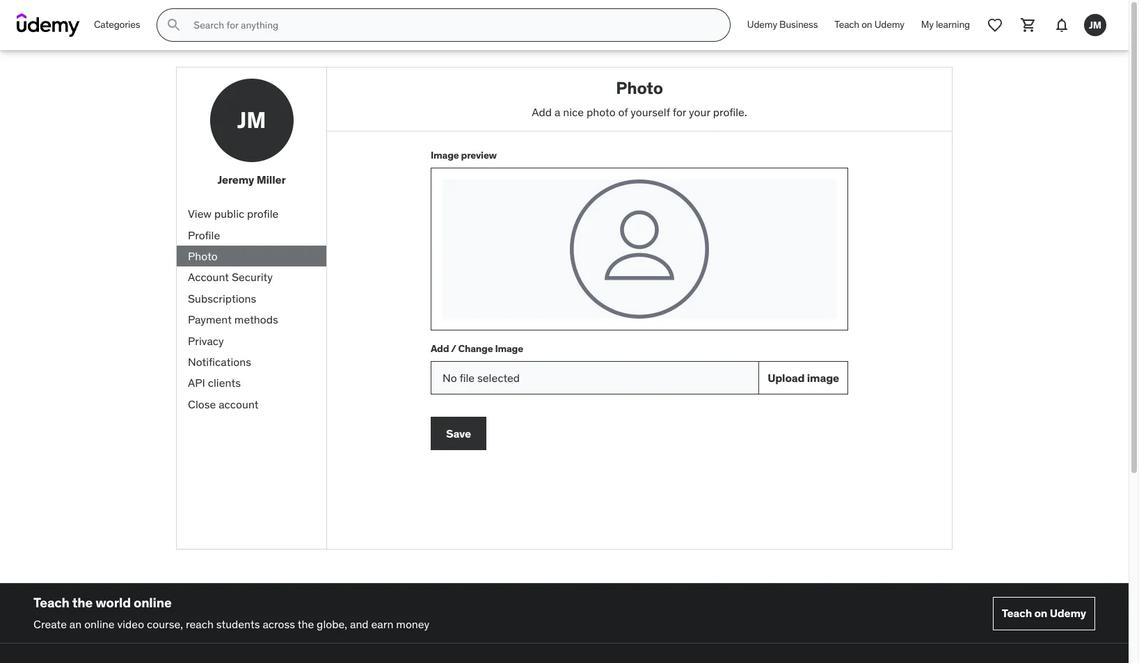 Task type: locate. For each thing, give the bounding box(es) containing it.
0 vertical spatial on
[[862, 18, 872, 31]]

1 horizontal spatial photo
[[616, 77, 663, 99]]

add left /
[[431, 342, 449, 355]]

image up selected
[[495, 342, 523, 355]]

my
[[921, 18, 934, 31]]

profile link
[[177, 225, 326, 246]]

api clients link
[[177, 373, 326, 394]]

udemy inside udemy business link
[[747, 18, 777, 31]]

for
[[673, 105, 686, 119]]

payment methods link
[[177, 309, 326, 330]]

selected
[[477, 371, 520, 385]]

the
[[72, 594, 93, 611], [298, 617, 314, 631]]

1 vertical spatial image
[[495, 342, 523, 355]]

teach on udemy for right teach on udemy link
[[1002, 606, 1086, 620]]

clients
[[208, 376, 241, 390]]

add inside photo add a nice photo of yourself for your profile.
[[532, 105, 552, 119]]

jm up jeremy miller
[[237, 106, 266, 134]]

1 horizontal spatial add
[[532, 105, 552, 119]]

of
[[618, 105, 628, 119]]

teach on udemy
[[835, 18, 905, 31], [1002, 606, 1086, 620]]

0 horizontal spatial on
[[862, 18, 872, 31]]

on for right teach on udemy link
[[1035, 606, 1048, 620]]

the up an
[[72, 594, 93, 611]]

students
[[216, 617, 260, 631]]

1 vertical spatial online
[[84, 617, 115, 631]]

0 horizontal spatial teach on udemy link
[[826, 8, 913, 42]]

my learning link
[[913, 8, 979, 42]]

business
[[780, 18, 818, 31]]

0 horizontal spatial image
[[431, 149, 459, 161]]

add left the a
[[532, 105, 552, 119]]

0 horizontal spatial photo
[[188, 249, 218, 263]]

upload image
[[768, 371, 839, 385]]

my learning
[[921, 18, 970, 31]]

1 vertical spatial teach on udemy link
[[993, 597, 1095, 630]]

1 horizontal spatial teach
[[835, 18, 860, 31]]

udemy
[[747, 18, 777, 31], [875, 18, 905, 31], [1050, 606, 1086, 620]]

2 horizontal spatial udemy
[[1050, 606, 1086, 620]]

create
[[33, 617, 67, 631]]

0 horizontal spatial teach
[[33, 594, 69, 611]]

0 horizontal spatial teach on udemy
[[835, 18, 905, 31]]

photo
[[587, 105, 616, 119]]

nice
[[563, 105, 584, 119]]

save button
[[431, 417, 486, 450]]

public
[[214, 207, 244, 221]]

0 vertical spatial add
[[532, 105, 552, 119]]

image
[[431, 149, 459, 161], [495, 342, 523, 355]]

2 horizontal spatial teach
[[1002, 606, 1032, 620]]

0 vertical spatial teach on udemy link
[[826, 8, 913, 42]]

0 horizontal spatial add
[[431, 342, 449, 355]]

0 vertical spatial teach on udemy
[[835, 18, 905, 31]]

0 vertical spatial jm
[[1089, 19, 1102, 31]]

view
[[188, 207, 212, 221]]

0 horizontal spatial udemy
[[747, 18, 777, 31]]

image preview
[[431, 149, 497, 161]]

account security
[[188, 270, 273, 284]]

photo link
[[177, 246, 326, 267]]

0 horizontal spatial jm
[[237, 106, 266, 134]]

1 vertical spatial photo
[[188, 249, 218, 263]]

teach for topmost teach on udemy link
[[835, 18, 860, 31]]

photo
[[616, 77, 663, 99], [188, 249, 218, 263]]

course,
[[147, 617, 183, 631]]

online
[[134, 594, 172, 611], [84, 617, 115, 631]]

the left globe,
[[298, 617, 314, 631]]

photo add a nice photo of yourself for your profile.
[[532, 77, 747, 119]]

payment
[[188, 313, 232, 327]]

on
[[862, 18, 872, 31], [1035, 606, 1048, 620]]

1 horizontal spatial teach on udemy
[[1002, 606, 1086, 620]]

no file selected
[[443, 371, 520, 385]]

photo inside photo add a nice photo of yourself for your profile.
[[616, 77, 663, 99]]

account
[[219, 397, 259, 411]]

jm
[[1089, 19, 1102, 31], [237, 106, 266, 134]]

teach
[[835, 18, 860, 31], [33, 594, 69, 611], [1002, 606, 1032, 620]]

online right an
[[84, 617, 115, 631]]

Search for anything text field
[[191, 13, 713, 37]]

add
[[532, 105, 552, 119], [431, 342, 449, 355]]

teach on udemy link
[[826, 8, 913, 42], [993, 597, 1095, 630]]

/
[[451, 342, 456, 355]]

and
[[350, 617, 369, 631]]

image left preview
[[431, 149, 459, 161]]

teach on udemy for topmost teach on udemy link
[[835, 18, 905, 31]]

1 horizontal spatial teach on udemy link
[[993, 597, 1095, 630]]

1 vertical spatial on
[[1035, 606, 1048, 620]]

view public profile link
[[177, 203, 326, 225]]

0 vertical spatial photo
[[616, 77, 663, 99]]

online up course,
[[134, 594, 172, 611]]

0 vertical spatial image
[[431, 149, 459, 161]]

subscriptions
[[188, 291, 256, 305]]

close account
[[188, 397, 259, 411]]

security
[[232, 270, 273, 284]]

notifications link
[[177, 351, 326, 373]]

no
[[443, 371, 457, 385]]

1 vertical spatial teach on udemy
[[1002, 606, 1086, 620]]

jm link
[[1079, 8, 1112, 42]]

1 horizontal spatial online
[[134, 594, 172, 611]]

udemy business
[[747, 18, 818, 31]]

file
[[460, 371, 475, 385]]

jm right notifications image
[[1089, 19, 1102, 31]]

1 horizontal spatial on
[[1035, 606, 1048, 620]]

1 horizontal spatial jm
[[1089, 19, 1102, 31]]

photo down profile
[[188, 249, 218, 263]]

1 vertical spatial add
[[431, 342, 449, 355]]

1 vertical spatial the
[[298, 617, 314, 631]]

jeremy
[[217, 173, 254, 187]]

profile
[[188, 228, 220, 242]]

photo up yourself
[[616, 77, 663, 99]]

udemy business link
[[739, 8, 826, 42]]

0 vertical spatial the
[[72, 594, 93, 611]]

privacy
[[188, 334, 224, 348]]



Task type: describe. For each thing, give the bounding box(es) containing it.
across
[[263, 617, 295, 631]]

save
[[446, 426, 471, 440]]

notifications
[[188, 355, 251, 369]]

upload
[[768, 371, 805, 385]]

add / change image
[[431, 342, 523, 355]]

1 horizontal spatial the
[[298, 617, 314, 631]]

profile
[[247, 207, 279, 221]]

0 vertical spatial online
[[134, 594, 172, 611]]

api
[[188, 376, 205, 390]]

udemy image
[[17, 13, 80, 37]]

1 horizontal spatial image
[[495, 342, 523, 355]]

view public profile
[[188, 207, 279, 221]]

globe,
[[317, 617, 347, 631]]

close
[[188, 397, 216, 411]]

shopping cart with 0 items image
[[1020, 17, 1037, 33]]

methods
[[234, 313, 278, 327]]

money
[[396, 617, 430, 631]]

teach inside the teach the world online create an online video course, reach students across the globe, and earn money
[[33, 594, 69, 611]]

api clients
[[188, 376, 241, 390]]

0 horizontal spatial online
[[84, 617, 115, 631]]

1 horizontal spatial udemy
[[875, 18, 905, 31]]

change
[[458, 342, 493, 355]]

video
[[117, 617, 144, 631]]

a
[[555, 105, 561, 119]]

yourself
[[631, 105, 670, 119]]

jeremy miller
[[217, 173, 286, 187]]

categories button
[[86, 8, 148, 42]]

reach
[[186, 617, 214, 631]]

photo for photo
[[188, 249, 218, 263]]

earn
[[371, 617, 394, 631]]

teach the world online create an online video course, reach students across the globe, and earn money
[[33, 594, 430, 631]]

learning
[[936, 18, 970, 31]]

miller
[[257, 173, 286, 187]]

on for topmost teach on udemy link
[[862, 18, 872, 31]]

categories
[[94, 18, 140, 31]]

submit search image
[[166, 17, 183, 33]]

photo for photo add a nice photo of yourself for your profile.
[[616, 77, 663, 99]]

privacy link
[[177, 330, 326, 351]]

1 vertical spatial jm
[[237, 106, 266, 134]]

wishlist image
[[987, 17, 1004, 33]]

profile.
[[713, 105, 747, 119]]

0 horizontal spatial the
[[72, 594, 93, 611]]

world
[[95, 594, 131, 611]]

preview
[[461, 149, 497, 161]]

your
[[689, 105, 710, 119]]

close account link
[[177, 394, 326, 415]]

an
[[69, 617, 82, 631]]

subscriptions link
[[177, 288, 326, 309]]

teach for right teach on udemy link
[[1002, 606, 1032, 620]]

payment methods
[[188, 313, 278, 327]]

account security link
[[177, 267, 326, 288]]

account
[[188, 270, 229, 284]]

notifications image
[[1054, 17, 1070, 33]]

image
[[807, 371, 839, 385]]



Task type: vqa. For each thing, say whether or not it's contained in the screenshot.
the "Upload image"
yes



